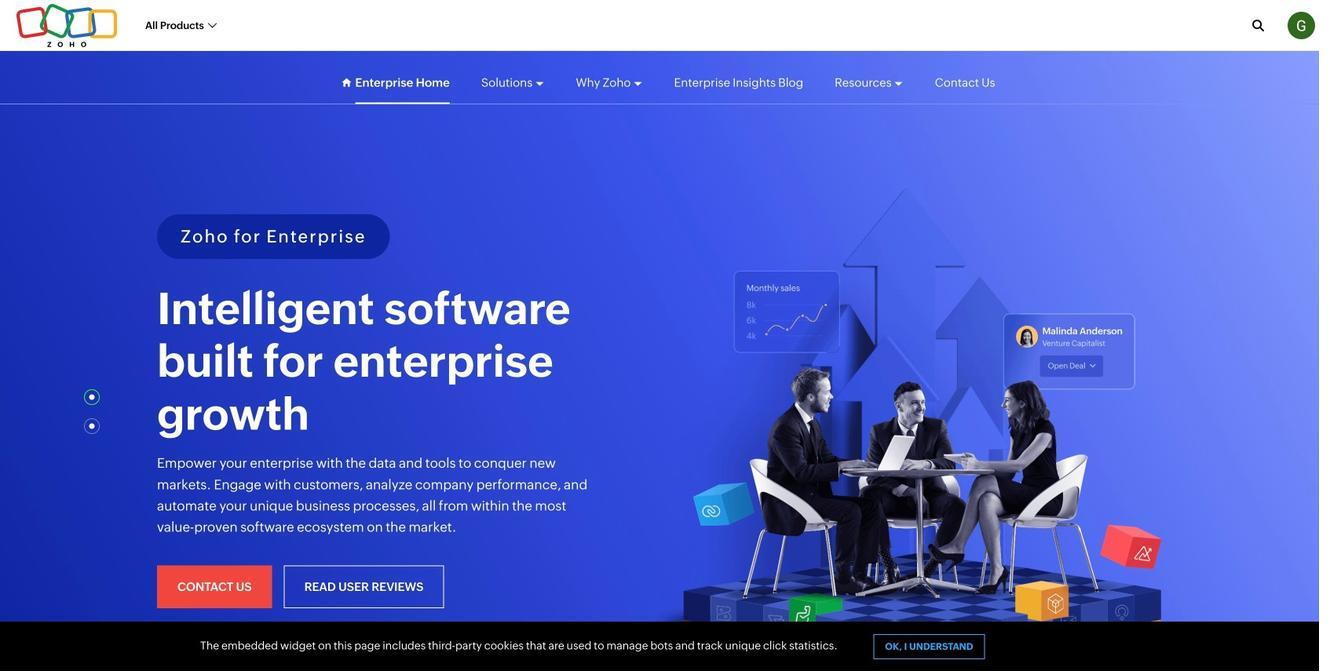 Task type: vqa. For each thing, say whether or not it's contained in the screenshot.
every
no



Task type: locate. For each thing, give the bounding box(es) containing it.
tab list
[[87, 395, 102, 453]]

gary orlando image
[[1288, 12, 1316, 39]]



Task type: describe. For each thing, give the bounding box(es) containing it.
zoho for enterprise - intelligent software built for enterprise growth image
[[642, 189, 1178, 672]]



